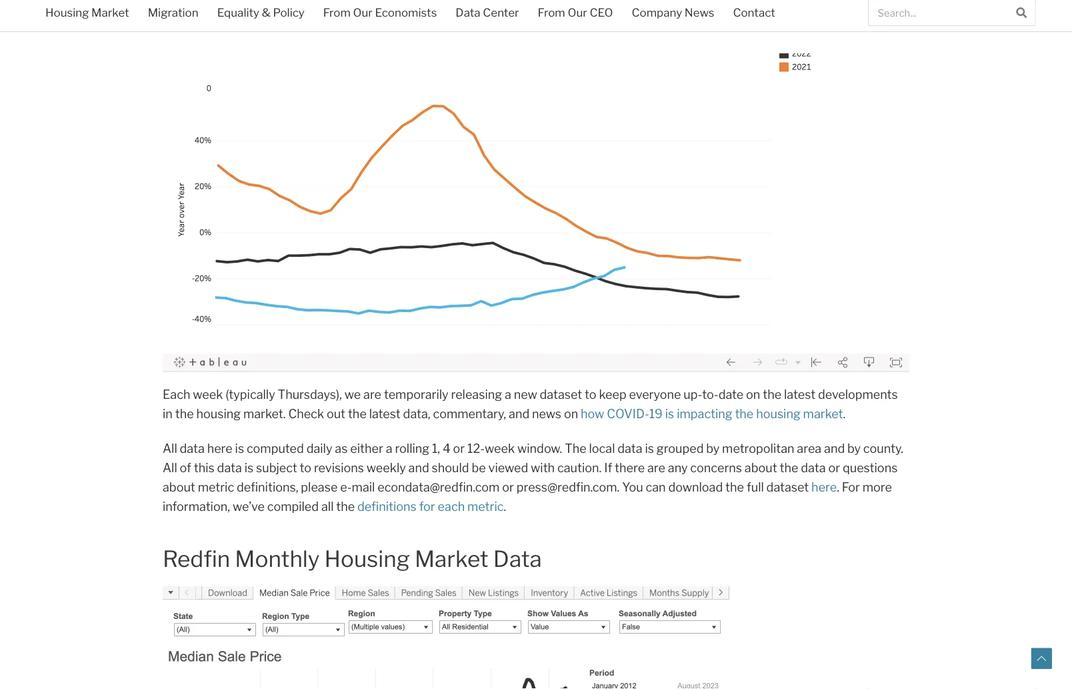 Task type: locate. For each thing, give the bounding box(es) containing it.
thursdays),
[[278, 387, 342, 402]]

2 horizontal spatial and
[[825, 441, 845, 456]]

housing up metropolitan
[[757, 407, 801, 421]]

1 vertical spatial or
[[829, 461, 841, 475]]

are inside the all data here is computed daily as either a rolling 1, 4 or 12-week window. the local data is grouped by metropolitan area and by county. all of this data is subject to revisions weekly and should be viewed with caution. if there are any concerns about the data or questions about metric definitions, please e-mail econdata@redfin.com or press@redfin.com. you can download the full dataset
[[648, 461, 666, 475]]

1 horizontal spatial latest
[[785, 387, 816, 402]]

Search... search field
[[869, 0, 1009, 25]]

to inside each week (typically thursdays), we are temporarily releasing a new dataset to keep everyone up-to-date on the latest developments in the housing market. check out the latest data, commentary, and news on
[[585, 387, 597, 402]]

compiled
[[267, 499, 319, 514]]

metric down this
[[198, 480, 234, 495]]

0 vertical spatial market
[[91, 6, 129, 19]]

and inside each week (typically thursdays), we are temporarily releasing a new dataset to keep everyone up-to-date on the latest developments in the housing market. check out the latest data, commentary, and news on
[[509, 407, 530, 421]]

temporarily
[[384, 387, 449, 402]]

equality & policy link
[[208, 0, 314, 28]]

ceo
[[590, 6, 613, 19]]

0 vertical spatial a
[[505, 387, 512, 402]]

1 vertical spatial week
[[485, 441, 515, 456]]

are up can
[[648, 461, 666, 475]]

1 horizontal spatial housing
[[757, 407, 801, 421]]

1 vertical spatial here
[[812, 480, 837, 495]]

our inside from our ceo link
[[568, 6, 588, 19]]

19
[[650, 407, 663, 421]]

0 horizontal spatial week
[[193, 387, 223, 402]]

our for ceo
[[568, 6, 588, 19]]

is up definitions,
[[245, 461, 254, 475]]

1 vertical spatial data
[[494, 546, 542, 572]]

data down area
[[801, 461, 826, 475]]

2 our from the left
[[568, 6, 588, 19]]

0 horizontal spatial data
[[456, 6, 481, 19]]

center
[[483, 6, 519, 19]]

about
[[745, 461, 778, 475], [163, 480, 195, 495]]

from left ceo
[[538, 6, 566, 19]]

0 horizontal spatial our
[[353, 6, 373, 19]]

1,
[[432, 441, 440, 456]]

2 from from the left
[[538, 6, 566, 19]]

1 horizontal spatial from
[[538, 6, 566, 19]]

week inside each week (typically thursdays), we are temporarily releasing a new dataset to keep everyone up-to-date on the latest developments in the housing market. check out the latest data, commentary, and news on
[[193, 387, 223, 402]]

or down viewed
[[502, 480, 514, 495]]

company
[[632, 6, 683, 19]]

market down each
[[415, 546, 489, 572]]

housing down (typically
[[196, 407, 241, 421]]

data left 'center'
[[456, 6, 481, 19]]

rolling
[[395, 441, 430, 456]]

. for more information, we've compiled all the
[[163, 480, 893, 514]]

2 vertical spatial or
[[502, 480, 514, 495]]

a inside the all data here is computed daily as either a rolling 1, 4 or 12-week window. the local data is grouped by metropolitan area and by county. all of this data is subject to revisions weekly and should be viewed with caution. if there are any concerns about the data or questions about metric definitions, please e-mail econdata@redfin.com or press@redfin.com. you can download the full dataset
[[386, 441, 393, 456]]

to up "how"
[[585, 387, 597, 402]]

a up weekly on the left bottom of page
[[386, 441, 393, 456]]

0 horizontal spatial by
[[707, 441, 720, 456]]

each
[[438, 499, 465, 514]]

and right area
[[825, 441, 845, 456]]

0 vertical spatial data
[[456, 6, 481, 19]]

1 all from the top
[[163, 441, 177, 456]]

on left "how"
[[564, 407, 579, 421]]

0 vertical spatial .
[[844, 407, 846, 421]]

data
[[456, 6, 481, 19], [494, 546, 542, 572]]

latest left data,
[[369, 407, 401, 421]]

is
[[666, 407, 675, 421], [235, 441, 244, 456], [645, 441, 654, 456], [245, 461, 254, 475]]

. down viewed
[[504, 499, 507, 514]]

the
[[565, 441, 587, 456]]

1 vertical spatial a
[[386, 441, 393, 456]]

data center link
[[447, 0, 529, 28]]

the right all
[[336, 499, 355, 514]]

1 vertical spatial metric
[[468, 499, 504, 514]]

1 horizontal spatial market
[[415, 546, 489, 572]]

metric
[[198, 480, 234, 495], [468, 499, 504, 514]]

1 vertical spatial are
[[648, 461, 666, 475]]

0 vertical spatial and
[[509, 407, 530, 421]]

1 horizontal spatial on
[[747, 387, 761, 402]]

0 vertical spatial here
[[207, 441, 233, 456]]

dataset right full
[[767, 480, 809, 495]]

company news link
[[623, 0, 724, 28]]

to-
[[703, 387, 719, 402]]

0 horizontal spatial market
[[91, 6, 129, 19]]

the
[[763, 387, 782, 402], [175, 407, 194, 421], [348, 407, 367, 421], [735, 407, 754, 421], [780, 461, 799, 475], [726, 480, 745, 495], [336, 499, 355, 514]]

our inside from our economists link
[[353, 6, 373, 19]]

0 vertical spatial metric
[[198, 480, 234, 495]]

1 vertical spatial all
[[163, 461, 177, 475]]

1 vertical spatial about
[[163, 480, 195, 495]]

housing
[[45, 6, 89, 19], [325, 546, 410, 572]]

all down in on the bottom of page
[[163, 441, 177, 456]]

the right date
[[763, 387, 782, 402]]

or
[[453, 441, 465, 456], [829, 461, 841, 475], [502, 480, 514, 495]]

1 horizontal spatial our
[[568, 6, 588, 19]]

1 vertical spatial dataset
[[767, 480, 809, 495]]

about down metropolitan
[[745, 461, 778, 475]]

1 horizontal spatial week
[[485, 441, 515, 456]]

week right each
[[193, 387, 223, 402]]

dataset
[[540, 387, 583, 402], [767, 480, 809, 495]]

a left the new
[[505, 387, 512, 402]]

0 horizontal spatial metric
[[198, 480, 234, 495]]

0 vertical spatial dataset
[[540, 387, 583, 402]]

and
[[509, 407, 530, 421], [825, 441, 845, 456], [409, 461, 429, 475]]

up-
[[684, 387, 703, 402]]

market left "migration"
[[91, 6, 129, 19]]

None search field
[[869, 0, 1036, 26]]

of
[[180, 461, 191, 475]]

from our economists
[[323, 6, 437, 19]]

1 our from the left
[[353, 6, 373, 19]]

on
[[747, 387, 761, 402], [564, 407, 579, 421]]

all
[[322, 499, 334, 514]]

is right 19
[[666, 407, 675, 421]]

to up please
[[300, 461, 312, 475]]

0 horizontal spatial here
[[207, 441, 233, 456]]

1 horizontal spatial by
[[848, 441, 861, 456]]

the down area
[[780, 461, 799, 475]]

data right this
[[217, 461, 242, 475]]

local
[[589, 441, 615, 456]]

week
[[193, 387, 223, 402], [485, 441, 515, 456]]

this
[[194, 461, 215, 475]]

check
[[288, 407, 324, 421]]

a
[[505, 387, 512, 402], [386, 441, 393, 456]]

0 vertical spatial week
[[193, 387, 223, 402]]

0 horizontal spatial housing
[[196, 407, 241, 421]]

. left for
[[837, 480, 840, 495]]

definitions
[[358, 499, 417, 514]]

all left of
[[163, 461, 177, 475]]

definitions for each metric link
[[358, 499, 504, 514]]

you
[[623, 480, 644, 495]]

if
[[605, 461, 613, 475]]

0 vertical spatial all
[[163, 441, 177, 456]]

are right we
[[364, 387, 382, 402]]

from right policy
[[323, 6, 351, 19]]

data up there
[[618, 441, 643, 456]]

0 horizontal spatial on
[[564, 407, 579, 421]]

1 vertical spatial and
[[825, 441, 845, 456]]

metric right each
[[468, 499, 504, 514]]

0 horizontal spatial a
[[386, 441, 393, 456]]

1 horizontal spatial to
[[585, 387, 597, 402]]

computed
[[247, 441, 304, 456]]

1 by from the left
[[707, 441, 720, 456]]

concerns
[[691, 461, 743, 475]]

week up viewed
[[485, 441, 515, 456]]

all data here is computed daily as either a rolling 1, 4 or 12-week window. the local data is grouped by metropolitan area and by county. all of this data is subject to revisions weekly and should be viewed with caution. if there are any concerns about the data or questions about metric definitions, please e-mail econdata@redfin.com or press@redfin.com. you can download the full dataset
[[163, 441, 904, 495]]

1 horizontal spatial housing
[[325, 546, 410, 572]]

latest up the market
[[785, 387, 816, 402]]

for
[[419, 499, 435, 514]]

market
[[91, 6, 129, 19], [415, 546, 489, 572]]

and down the "rolling"
[[409, 461, 429, 475]]

caution.
[[558, 461, 602, 475]]

1 from from the left
[[323, 6, 351, 19]]

1 housing from the left
[[196, 407, 241, 421]]

1 horizontal spatial about
[[745, 461, 778, 475]]

about down of
[[163, 480, 195, 495]]

by up concerns
[[707, 441, 720, 456]]

here left for
[[812, 480, 837, 495]]

0 horizontal spatial to
[[300, 461, 312, 475]]

1 vertical spatial latest
[[369, 407, 401, 421]]

monthly
[[235, 546, 320, 572]]

data down . for more information, we've compiled all the
[[494, 546, 542, 572]]

all
[[163, 441, 177, 456], [163, 461, 177, 475]]

should
[[432, 461, 469, 475]]

0 vertical spatial or
[[453, 441, 465, 456]]

2 horizontal spatial .
[[844, 407, 846, 421]]

in
[[163, 407, 173, 421]]

our left economists
[[353, 6, 373, 19]]

1 horizontal spatial a
[[505, 387, 512, 402]]

0 horizontal spatial are
[[364, 387, 382, 402]]

0 horizontal spatial .
[[504, 499, 507, 514]]

1 horizontal spatial dataset
[[767, 480, 809, 495]]

latest
[[785, 387, 816, 402], [369, 407, 401, 421]]

a inside each week (typically thursdays), we are temporarily releasing a new dataset to keep everyone up-to-date on the latest developments in the housing market. check out the latest data, commentary, and news on
[[505, 387, 512, 402]]

0 horizontal spatial latest
[[369, 407, 401, 421]]

and down the new
[[509, 407, 530, 421]]

0 vertical spatial to
[[585, 387, 597, 402]]

here up this
[[207, 441, 233, 456]]

0 horizontal spatial about
[[163, 480, 195, 495]]

1 horizontal spatial are
[[648, 461, 666, 475]]

full
[[747, 480, 764, 495]]

1 horizontal spatial and
[[509, 407, 530, 421]]

0 vertical spatial are
[[364, 387, 382, 402]]

by up questions
[[848, 441, 861, 456]]

1 vertical spatial to
[[300, 461, 312, 475]]

or right 4
[[453, 441, 465, 456]]

2 vertical spatial and
[[409, 461, 429, 475]]

here inside the all data here is computed daily as either a rolling 1, 4 or 12-week window. the local data is grouped by metropolitan area and by county. all of this data is subject to revisions weekly and should be viewed with caution. if there are any concerns about the data or questions about metric definitions, please e-mail econdata@redfin.com or press@redfin.com. you can download the full dataset
[[207, 441, 233, 456]]

0 horizontal spatial housing
[[45, 6, 89, 19]]

1 horizontal spatial or
[[502, 480, 514, 495]]

out
[[327, 407, 346, 421]]

is left grouped
[[645, 441, 654, 456]]

1 horizontal spatial .
[[837, 480, 840, 495]]

the down we
[[348, 407, 367, 421]]

0 horizontal spatial from
[[323, 6, 351, 19]]

either
[[350, 441, 383, 456]]

metropolitan
[[723, 441, 795, 456]]

by
[[707, 441, 720, 456], [848, 441, 861, 456]]

. down 'developments'
[[844, 407, 846, 421]]

week inside the all data here is computed daily as either a rolling 1, 4 or 12-week window. the local data is grouped by metropolitan area and by county. all of this data is subject to revisions weekly and should be viewed with caution. if there are any concerns about the data or questions about metric definitions, please e-mail econdata@redfin.com or press@redfin.com. you can download the full dataset
[[485, 441, 515, 456]]

2 horizontal spatial or
[[829, 461, 841, 475]]

everyone
[[630, 387, 681, 402]]

0 horizontal spatial dataset
[[540, 387, 583, 402]]

or up here link
[[829, 461, 841, 475]]

dataset up news
[[540, 387, 583, 402]]

1 vertical spatial .
[[837, 480, 840, 495]]

on right date
[[747, 387, 761, 402]]

date
[[719, 387, 744, 402]]

here
[[207, 441, 233, 456], [812, 480, 837, 495]]

our left ceo
[[568, 6, 588, 19]]



Task type: describe. For each thing, give the bounding box(es) containing it.
2 housing from the left
[[757, 407, 801, 421]]

contact
[[733, 6, 776, 19]]

1 vertical spatial on
[[564, 407, 579, 421]]

&
[[262, 6, 271, 19]]

there
[[615, 461, 645, 475]]

a for releasing
[[505, 387, 512, 402]]

equality & policy
[[217, 6, 305, 19]]

mail
[[352, 480, 375, 495]]

economists
[[375, 6, 437, 19]]

1 vertical spatial market
[[415, 546, 489, 572]]

search image
[[1017, 7, 1028, 18]]

from our ceo
[[538, 6, 613, 19]]

dataset inside the all data here is computed daily as either a rolling 1, 4 or 12-week window. the local data is grouped by metropolitan area and by county. all of this data is subject to revisions weekly and should be viewed with caution. if there are any concerns about the data or questions about metric definitions, please e-mail econdata@redfin.com or press@redfin.com. you can download the full dataset
[[767, 480, 809, 495]]

be
[[472, 461, 486, 475]]

window.
[[518, 441, 563, 456]]

0 horizontal spatial or
[[453, 441, 465, 456]]

how covid-19 is impacting the housing market link
[[581, 407, 844, 421]]

we
[[345, 387, 361, 402]]

4
[[443, 441, 451, 456]]

our for economists
[[353, 6, 373, 19]]

how covid-19 is impacting the housing market .
[[581, 407, 846, 421]]

data center
[[456, 6, 519, 19]]

the inside . for more information, we've compiled all the
[[336, 499, 355, 514]]

news
[[685, 6, 715, 19]]

housing market
[[45, 6, 129, 19]]

commentary,
[[433, 407, 506, 421]]

area
[[797, 441, 822, 456]]

0 horizontal spatial and
[[409, 461, 429, 475]]

1 vertical spatial housing
[[325, 546, 410, 572]]

dataset inside each week (typically thursdays), we are temporarily releasing a new dataset to keep everyone up-to-date on the latest developments in the housing market. check out the latest data, commentary, and news on
[[540, 387, 583, 402]]

the left full
[[726, 480, 745, 495]]

impacting
[[677, 407, 733, 421]]

contact link
[[724, 0, 785, 28]]

migration link
[[139, 0, 208, 28]]

covid-
[[607, 407, 650, 421]]

to inside the all data here is computed daily as either a rolling 1, 4 or 12-week window. the local data is grouped by metropolitan area and by county. all of this data is subject to revisions weekly and should be viewed with caution. if there are any concerns about the data or questions about metric definitions, please e-mail econdata@redfin.com or press@redfin.com. you can download the full dataset
[[300, 461, 312, 475]]

from our ceo link
[[529, 0, 623, 28]]

12-
[[468, 441, 485, 456]]

for
[[842, 480, 861, 495]]

e-
[[340, 480, 352, 495]]

housing inside each week (typically thursdays), we are temporarily releasing a new dataset to keep everyone up-to-date on the latest developments in the housing market. check out the latest data, commentary, and news on
[[196, 407, 241, 421]]

2 by from the left
[[848, 441, 861, 456]]

a for either
[[386, 441, 393, 456]]

any
[[668, 461, 688, 475]]

with
[[531, 461, 555, 475]]

migration
[[148, 6, 199, 19]]

definitions for each metric .
[[358, 499, 507, 514]]

daily
[[307, 441, 333, 456]]

0 vertical spatial latest
[[785, 387, 816, 402]]

grouped
[[657, 441, 704, 456]]

we've
[[233, 499, 265, 514]]

releasing
[[451, 387, 502, 402]]

news
[[532, 407, 562, 421]]

2 vertical spatial .
[[504, 499, 507, 514]]

subject
[[256, 461, 297, 475]]

developments
[[819, 387, 898, 402]]

1 horizontal spatial metric
[[468, 499, 504, 514]]

press@redfin.com.
[[517, 480, 620, 495]]

more
[[863, 480, 893, 495]]

1 horizontal spatial here
[[812, 480, 837, 495]]

from for from our ceo
[[538, 6, 566, 19]]

equality
[[217, 6, 260, 19]]

each
[[163, 387, 190, 402]]

definitions,
[[237, 480, 299, 495]]

the right in on the bottom of page
[[175, 407, 194, 421]]

(typically
[[226, 387, 275, 402]]

are inside each week (typically thursdays), we are temporarily releasing a new dataset to keep everyone up-to-date on the latest developments in the housing market. check out the latest data, commentary, and news on
[[364, 387, 382, 402]]

how
[[581, 407, 605, 421]]

revisions
[[314, 461, 364, 475]]

econdata@redfin.com
[[378, 480, 500, 495]]

questions
[[843, 461, 898, 475]]

is left computed
[[235, 441, 244, 456]]

county.
[[864, 441, 904, 456]]

here link
[[812, 480, 837, 495]]

can
[[646, 480, 666, 495]]

data up of
[[180, 441, 205, 456]]

weekly
[[367, 461, 406, 475]]

each week (typically thursdays), we are temporarily releasing a new dataset to keep everyone up-to-date on the latest developments in the housing market. check out the latest data, commentary, and news on
[[163, 387, 898, 421]]

2 all from the top
[[163, 461, 177, 475]]

keep
[[599, 387, 627, 402]]

0 vertical spatial on
[[747, 387, 761, 402]]

redfin monthly housing market data
[[163, 546, 542, 572]]

housing market link
[[36, 0, 139, 28]]

1 horizontal spatial data
[[494, 546, 542, 572]]

market.
[[243, 407, 286, 421]]

data,
[[403, 407, 431, 421]]

0 vertical spatial housing
[[45, 6, 89, 19]]

. inside . for more information, we've compiled all the
[[837, 480, 840, 495]]

viewed
[[489, 461, 528, 475]]

0 vertical spatial about
[[745, 461, 778, 475]]

from for from our economists
[[323, 6, 351, 19]]

metric inside the all data here is computed daily as either a rolling 1, 4 or 12-week window. the local data is grouped by metropolitan area and by county. all of this data is subject to revisions weekly and should be viewed with caution. if there are any concerns about the data or questions about metric definitions, please e-mail econdata@redfin.com or press@redfin.com. you can download the full dataset
[[198, 480, 234, 495]]

information,
[[163, 499, 230, 514]]

market
[[804, 407, 844, 421]]

the down date
[[735, 407, 754, 421]]

redfin
[[163, 546, 230, 572]]

new
[[514, 387, 538, 402]]

as
[[335, 441, 348, 456]]

from our economists link
[[314, 0, 447, 28]]

download
[[669, 480, 723, 495]]

policy
[[273, 6, 305, 19]]

please
[[301, 480, 338, 495]]



Task type: vqa. For each thing, say whether or not it's contained in the screenshot.
$2,525,000's the sq
no



